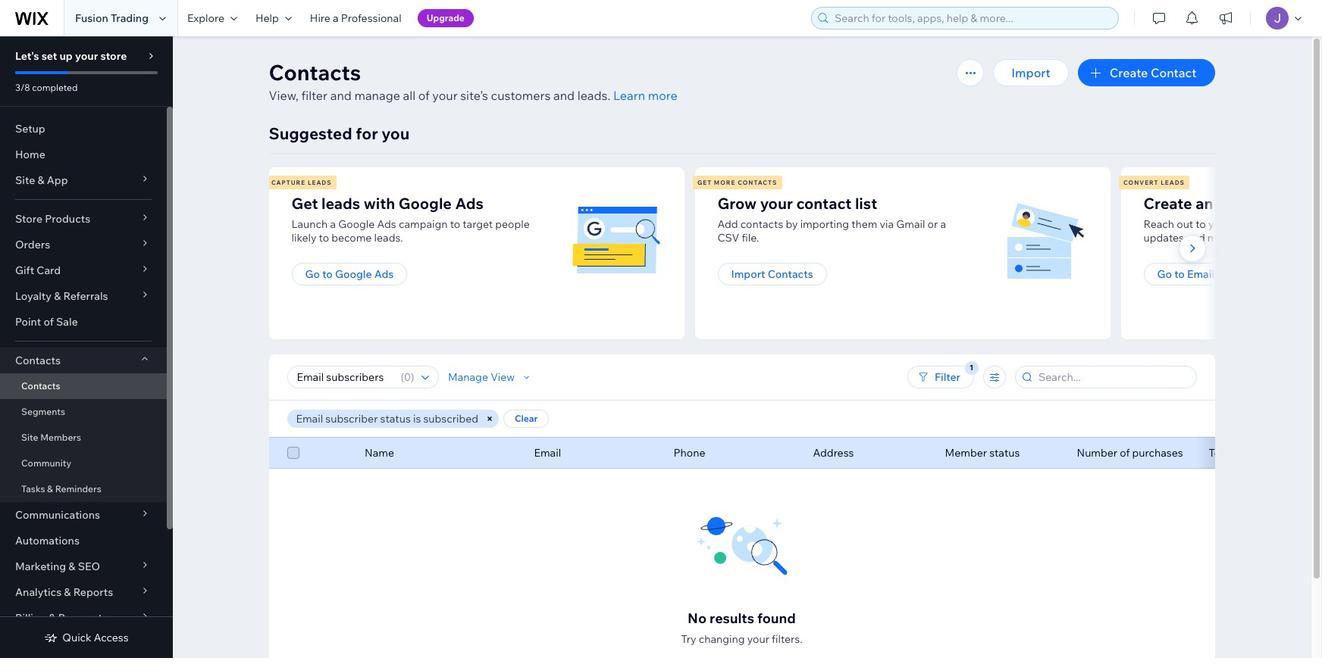 Task type: locate. For each thing, give the bounding box(es) containing it.
1 vertical spatial campaign
[[399, 218, 448, 231]]

0 horizontal spatial go
[[305, 268, 320, 281]]

of inside "link"
[[44, 315, 54, 329]]

of
[[418, 88, 430, 103], [44, 315, 54, 329], [1120, 447, 1130, 460]]

& left seo on the bottom left of page
[[68, 560, 75, 574]]

orders button
[[0, 232, 167, 258]]

status left "is"
[[380, 412, 411, 426]]

0 horizontal spatial leads
[[308, 179, 332, 186]]

leads for get
[[308, 179, 332, 186]]

0 horizontal spatial marketing
[[15, 560, 66, 574]]

you
[[382, 124, 410, 143]]

more
[[648, 88, 678, 103]]

2 vertical spatial email
[[534, 447, 561, 460]]

import inside import button
[[1012, 65, 1051, 80]]

reports
[[73, 586, 113, 600]]

list
[[266, 168, 1322, 340]]

automations
[[15, 534, 80, 548]]

1 vertical spatial import
[[731, 268, 765, 281]]

contacts up filter
[[269, 59, 361, 86]]

& for marketing
[[68, 560, 75, 574]]

0 vertical spatial import
[[1012, 65, 1051, 80]]

2 horizontal spatial of
[[1120, 447, 1130, 460]]

1 and from the left
[[330, 88, 352, 103]]

leads up get
[[308, 179, 332, 186]]

and right customers
[[553, 88, 575, 103]]

status right member
[[989, 447, 1020, 460]]

( 0 )
[[401, 371, 414, 384]]

0 vertical spatial with
[[364, 194, 395, 213]]

0 vertical spatial marketing
[[1217, 268, 1268, 281]]

status
[[380, 412, 411, 426], [989, 447, 1020, 460]]

site down segments
[[21, 432, 38, 443]]

all
[[403, 88, 416, 103]]

Search for tools, apps, help & more... field
[[830, 8, 1114, 29]]

products
[[45, 212, 90, 226]]

billing
[[15, 612, 46, 625]]

results
[[710, 610, 754, 628]]

get more contacts
[[697, 179, 777, 186]]

go for get
[[305, 268, 320, 281]]

(
[[401, 371, 404, 384]]

a down leads
[[330, 218, 336, 231]]

0 horizontal spatial leads.
[[374, 231, 403, 245]]

campaign up n on the top right of page
[[1259, 194, 1322, 213]]

go to email marketing
[[1157, 268, 1268, 281]]

to left target
[[450, 218, 460, 231]]

ads up target
[[455, 194, 484, 213]]

your right 'up'
[[75, 49, 98, 63]]

import inside import contacts "button"
[[731, 268, 765, 281]]

manage view button
[[448, 371, 533, 384]]

0 horizontal spatial with
[[364, 194, 395, 213]]

create
[[1110, 65, 1148, 80], [1144, 194, 1192, 213]]

leads for create
[[1161, 179, 1185, 186]]

google
[[399, 194, 452, 213], [338, 218, 375, 231], [335, 268, 372, 281]]

or
[[928, 218, 938, 231]]

contacts
[[269, 59, 361, 86], [768, 268, 813, 281], [15, 354, 61, 368], [21, 381, 60, 392]]

&
[[37, 174, 44, 187], [54, 290, 61, 303], [47, 484, 53, 495], [68, 560, 75, 574], [64, 586, 71, 600], [49, 612, 56, 625]]

of for number of purchases
[[1120, 447, 1130, 460]]

1 vertical spatial marketing
[[15, 560, 66, 574]]

1 leads from the left
[[308, 179, 332, 186]]

site members link
[[0, 425, 167, 451]]

0 vertical spatial create
[[1110, 65, 1148, 80]]

google inside button
[[335, 268, 372, 281]]

site down home at the top of page
[[15, 174, 35, 187]]

& left reports
[[64, 586, 71, 600]]

leads right convert
[[1161, 179, 1185, 186]]

campaign inside create an email campaign reach out to your subscribers with n
[[1259, 194, 1322, 213]]

to down out
[[1174, 268, 1185, 281]]

campaign left target
[[399, 218, 448, 231]]

create inside create an email campaign reach out to your subscribers with n
[[1144, 194, 1192, 213]]

trading
[[111, 11, 149, 25]]

likely
[[291, 231, 316, 245]]

import button
[[993, 59, 1069, 86]]

of right 'all'
[[418, 88, 430, 103]]

is
[[413, 412, 421, 426]]

create inside button
[[1110, 65, 1148, 80]]

0 vertical spatial leads.
[[577, 88, 611, 103]]

go down reach
[[1157, 268, 1172, 281]]

1 vertical spatial leads.
[[374, 231, 403, 245]]

members
[[40, 432, 81, 443]]

& for billing
[[49, 612, 56, 625]]

ads right become at top left
[[377, 218, 396, 231]]

your
[[75, 49, 98, 63], [432, 88, 458, 103], [760, 194, 793, 213], [1208, 218, 1230, 231], [747, 633, 769, 647]]

2 horizontal spatial email
[[1187, 268, 1215, 281]]

1 horizontal spatial status
[[989, 447, 1020, 460]]

with inside create an email campaign reach out to your subscribers with n
[[1293, 218, 1314, 231]]

0 vertical spatial campaign
[[1259, 194, 1322, 213]]

point of sale link
[[0, 309, 167, 335]]

& right tasks
[[47, 484, 53, 495]]

0 vertical spatial of
[[418, 88, 430, 103]]

store products
[[15, 212, 90, 226]]

and right filter
[[330, 88, 352, 103]]

& for site
[[37, 174, 44, 187]]

0 horizontal spatial of
[[44, 315, 54, 329]]

email for email subscriber status is subscribed
[[296, 412, 323, 426]]

leads.
[[577, 88, 611, 103], [374, 231, 403, 245]]

your up the contacts
[[760, 194, 793, 213]]

by
[[786, 218, 798, 231]]

1 vertical spatial of
[[44, 315, 54, 329]]

0 vertical spatial email
[[1187, 268, 1215, 281]]

campaign inside get leads with google ads launch a google ads campaign to target people likely to become leads.
[[399, 218, 448, 231]]

with left n on the top right of page
[[1293, 218, 1314, 231]]

Search... field
[[1034, 367, 1191, 388]]

1 vertical spatial ads
[[377, 218, 396, 231]]

a right or
[[940, 218, 946, 231]]

payments
[[58, 612, 108, 625]]

1 vertical spatial with
[[1293, 218, 1314, 231]]

total
[[1209, 447, 1233, 460]]

marketing down subscribers
[[1217, 268, 1268, 281]]

1 horizontal spatial of
[[418, 88, 430, 103]]

automations link
[[0, 528, 167, 554]]

your left site's
[[432, 88, 458, 103]]

email down clear button on the bottom left of page
[[534, 447, 561, 460]]

1 horizontal spatial import
[[1012, 65, 1051, 80]]

with inside get leads with google ads launch a google ads campaign to target people likely to become leads.
[[364, 194, 395, 213]]

manage
[[448, 371, 488, 384]]

email down out
[[1187, 268, 1215, 281]]

orders
[[15, 238, 50, 252]]

1 horizontal spatial leads.
[[577, 88, 611, 103]]

2 leads from the left
[[1161, 179, 1185, 186]]

with right leads
[[364, 194, 395, 213]]

phone
[[674, 447, 705, 460]]

campaign
[[1259, 194, 1322, 213], [399, 218, 448, 231]]

leads. inside get leads with google ads launch a google ads campaign to target people likely to become leads.
[[374, 231, 403, 245]]

sidebar element
[[0, 36, 173, 659]]

your down found
[[747, 633, 769, 647]]

contacts button
[[0, 348, 167, 374]]

& left 'app'
[[37, 174, 44, 187]]

1 horizontal spatial marketing
[[1217, 268, 1268, 281]]

importing
[[800, 218, 849, 231]]

2 vertical spatial of
[[1120, 447, 1130, 460]]

marketing up analytics
[[15, 560, 66, 574]]

your down an
[[1208, 218, 1230, 231]]

ads down get leads with google ads launch a google ads campaign to target people likely to become leads.
[[374, 268, 394, 281]]

0 horizontal spatial campaign
[[399, 218, 448, 231]]

1 horizontal spatial leads
[[1161, 179, 1185, 186]]

billing & payments button
[[0, 606, 167, 631]]

site for site & app
[[15, 174, 35, 187]]

email for email
[[534, 447, 561, 460]]

filter
[[934, 371, 960, 384]]

site for site members
[[21, 432, 38, 443]]

contacts down point of sale
[[15, 354, 61, 368]]

store products button
[[0, 206, 167, 232]]

site's
[[460, 88, 488, 103]]

loyalty & referrals
[[15, 290, 108, 303]]

3/8 completed
[[15, 82, 78, 93]]

store
[[15, 212, 43, 226]]

1 go from the left
[[305, 268, 320, 281]]

create for contact
[[1110, 65, 1148, 80]]

2 vertical spatial ads
[[374, 268, 394, 281]]

card
[[37, 264, 61, 277]]

leads. right become at top left
[[374, 231, 403, 245]]

view,
[[269, 88, 299, 103]]

your inside grow your contact list add contacts by importing them via gmail or a csv file.
[[760, 194, 793, 213]]

email left 'subscriber'
[[296, 412, 323, 426]]

1 vertical spatial site
[[21, 432, 38, 443]]

contacts
[[738, 179, 777, 186]]

2 vertical spatial google
[[335, 268, 372, 281]]

& right loyalty
[[54, 290, 61, 303]]

to right likely
[[319, 231, 329, 245]]

leads. inside contacts view, filter and manage all of your site's customers and leads. learn more
[[577, 88, 611, 103]]

create contact
[[1110, 65, 1197, 80]]

1 vertical spatial email
[[296, 412, 323, 426]]

of right number
[[1120, 447, 1130, 460]]

name
[[364, 447, 394, 460]]

create for an
[[1144, 194, 1192, 213]]

subscriber
[[325, 412, 378, 426]]

1 horizontal spatial campaign
[[1259, 194, 1322, 213]]

of left sale
[[44, 315, 54, 329]]

marketing
[[1217, 268, 1268, 281], [15, 560, 66, 574]]

of for point of sale
[[44, 315, 54, 329]]

& inside dropdown button
[[54, 290, 61, 303]]

your inside contacts view, filter and manage all of your site's customers and leads. learn more
[[432, 88, 458, 103]]

0 horizontal spatial status
[[380, 412, 411, 426]]

analytics
[[15, 586, 62, 600]]

a right hire
[[333, 11, 339, 25]]

number
[[1077, 447, 1118, 460]]

2 go from the left
[[1157, 268, 1172, 281]]

community link
[[0, 451, 167, 477]]

set
[[41, 49, 57, 63]]

1 horizontal spatial email
[[534, 447, 561, 460]]

to right out
[[1196, 218, 1206, 231]]

None checkbox
[[287, 444, 299, 462]]

0 horizontal spatial email
[[296, 412, 323, 426]]

contacts down by
[[768, 268, 813, 281]]

your inside sidebar element
[[75, 49, 98, 63]]

site inside dropdown button
[[15, 174, 35, 187]]

leads. left learn
[[577, 88, 611, 103]]

)
[[411, 371, 414, 384]]

& inside popup button
[[68, 560, 75, 574]]

explore
[[187, 11, 224, 25]]

create left contact
[[1110, 65, 1148, 80]]

no results found try changing your filters.
[[681, 610, 802, 647]]

clear button
[[503, 410, 549, 428]]

suggested for you
[[269, 124, 410, 143]]

people
[[495, 218, 530, 231]]

1 horizontal spatial and
[[553, 88, 575, 103]]

amount
[[1235, 447, 1273, 460]]

quick access button
[[44, 631, 129, 645]]

Unsaved view field
[[292, 367, 396, 388]]

1 vertical spatial create
[[1144, 194, 1192, 213]]

app
[[47, 174, 68, 187]]

1 horizontal spatial go
[[1157, 268, 1172, 281]]

0 horizontal spatial import
[[731, 268, 765, 281]]

0 vertical spatial site
[[15, 174, 35, 187]]

clear
[[515, 413, 538, 425]]

1 horizontal spatial with
[[1293, 218, 1314, 231]]

go down likely
[[305, 268, 320, 281]]

& right billing
[[49, 612, 56, 625]]

contacts inside popup button
[[15, 354, 61, 368]]

create up reach
[[1144, 194, 1192, 213]]

csv
[[718, 231, 739, 245]]

0 horizontal spatial and
[[330, 88, 352, 103]]



Task type: vqa. For each thing, say whether or not it's contained in the screenshot.
Gift Card Popup Button
yes



Task type: describe. For each thing, give the bounding box(es) containing it.
loyalty & referrals button
[[0, 284, 167, 309]]

capture
[[271, 179, 306, 186]]

hire a professional
[[310, 11, 402, 25]]

gift card
[[15, 264, 61, 277]]

import for import
[[1012, 65, 1051, 80]]

setup link
[[0, 116, 167, 142]]

import contacts
[[731, 268, 813, 281]]

reach
[[1144, 218, 1174, 231]]

loyalty
[[15, 290, 52, 303]]

changing
[[699, 633, 745, 647]]

help button
[[246, 0, 301, 36]]

for
[[356, 124, 378, 143]]

contacts inside "button"
[[768, 268, 813, 281]]

filter
[[301, 88, 328, 103]]

2 and from the left
[[553, 88, 575, 103]]

segments
[[21, 406, 65, 418]]

1 vertical spatial google
[[338, 218, 375, 231]]

seo
[[78, 560, 100, 574]]

number of purchases
[[1077, 447, 1183, 460]]

contacts inside contacts view, filter and manage all of your site's customers and leads. learn more
[[269, 59, 361, 86]]

your inside create an email campaign reach out to your subscribers with n
[[1208, 218, 1230, 231]]

list containing get leads with google ads
[[266, 168, 1322, 340]]

contact
[[1151, 65, 1197, 80]]

help
[[255, 11, 279, 25]]

contacts
[[740, 218, 783, 231]]

communications
[[15, 509, 100, 522]]

go for create
[[1157, 268, 1172, 281]]

file.
[[742, 231, 759, 245]]

learn
[[613, 88, 645, 103]]

point of sale
[[15, 315, 78, 329]]

gift
[[15, 264, 34, 277]]

0 vertical spatial status
[[380, 412, 411, 426]]

contacts up segments
[[21, 381, 60, 392]]

go to google ads
[[305, 268, 394, 281]]

& for tasks
[[47, 484, 53, 495]]

marketing inside marketing & seo popup button
[[15, 560, 66, 574]]

0 vertical spatial ads
[[455, 194, 484, 213]]

n
[[1316, 218, 1322, 231]]

let's
[[15, 49, 39, 63]]

site & app
[[15, 174, 68, 187]]

quick access
[[62, 631, 129, 645]]

get
[[291, 194, 318, 213]]

manage view
[[448, 371, 514, 384]]

billing & payments
[[15, 612, 108, 625]]

go to email marketing button
[[1144, 263, 1281, 286]]

out
[[1177, 218, 1193, 231]]

grow
[[718, 194, 757, 213]]

0
[[404, 371, 411, 384]]

spent
[[1276, 447, 1304, 460]]

to down become at top left
[[322, 268, 333, 281]]

sale
[[56, 315, 78, 329]]

site members
[[21, 432, 81, 443]]

view
[[490, 371, 514, 384]]

more
[[714, 179, 736, 186]]

hire
[[310, 11, 330, 25]]

& for loyalty
[[54, 290, 61, 303]]

tasks & reminders link
[[0, 477, 167, 503]]

your inside no results found try changing your filters.
[[747, 633, 769, 647]]

to inside create an email campaign reach out to your subscribers with n
[[1196, 218, 1206, 231]]

reminders
[[55, 484, 101, 495]]

up
[[60, 49, 73, 63]]

contacts link
[[0, 374, 167, 400]]

quick
[[62, 631, 91, 645]]

go to google ads button
[[291, 263, 407, 286]]

capture leads
[[271, 179, 332, 186]]

professional
[[341, 11, 402, 25]]

1 vertical spatial status
[[989, 447, 1020, 460]]

tasks
[[21, 484, 45, 495]]

upgrade
[[427, 12, 465, 24]]

marketing inside the go to email marketing button
[[1217, 268, 1268, 281]]

marketing & seo button
[[0, 554, 167, 580]]

no
[[688, 610, 707, 628]]

a inside grow your contact list add contacts by importing them via gmail or a csv file.
[[940, 218, 946, 231]]

import contacts button
[[718, 263, 827, 286]]

email inside button
[[1187, 268, 1215, 281]]

manage
[[354, 88, 400, 103]]

hire a professional link
[[301, 0, 411, 36]]

purchases
[[1132, 447, 1183, 460]]

launch
[[291, 218, 328, 231]]

subscribers
[[1233, 218, 1290, 231]]

fusion
[[75, 11, 108, 25]]

& for analytics
[[64, 586, 71, 600]]

ads inside button
[[374, 268, 394, 281]]

upgrade button
[[417, 9, 474, 27]]

home
[[15, 148, 45, 161]]

0 vertical spatial google
[[399, 194, 452, 213]]

of inside contacts view, filter and manage all of your site's customers and leads. learn more
[[418, 88, 430, 103]]

try
[[681, 633, 696, 647]]

point
[[15, 315, 41, 329]]

create an email campaign reach out to your subscribers with n
[[1144, 194, 1322, 245]]

email subscriber status is subscribed
[[296, 412, 478, 426]]

site & app button
[[0, 168, 167, 193]]

an
[[1196, 194, 1213, 213]]

3/8
[[15, 82, 30, 93]]

filter button
[[907, 366, 974, 389]]

via
[[880, 218, 894, 231]]

suggested
[[269, 124, 352, 143]]

import for import contacts
[[731, 268, 765, 281]]

list
[[855, 194, 877, 213]]

a inside get leads with google ads launch a google ads campaign to target people likely to become leads.
[[330, 218, 336, 231]]

member status
[[945, 447, 1020, 460]]



